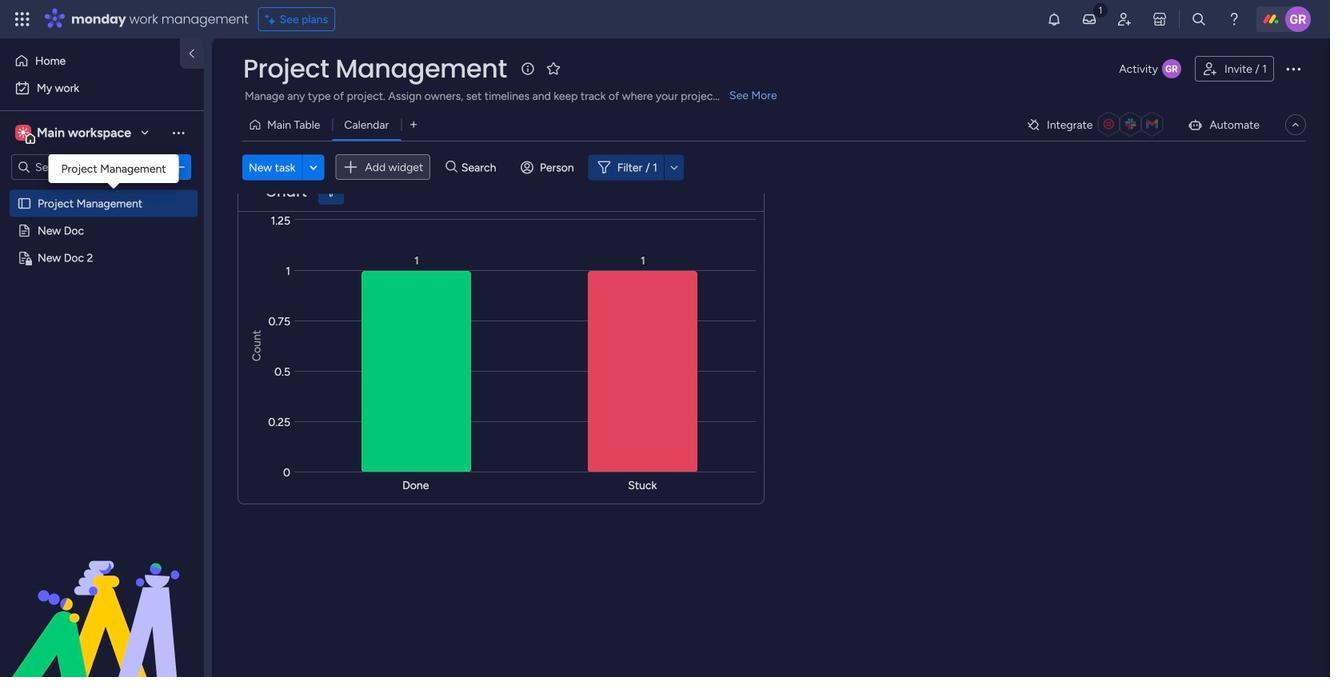 Task type: vqa. For each thing, say whether or not it's contained in the screenshot.
option
yes



Task type: describe. For each thing, give the bounding box(es) containing it.
arrow down image
[[665, 158, 684, 177]]

board activity image
[[1162, 59, 1182, 78]]

collapse board header image
[[1290, 118, 1302, 131]]

2 workspace image from the left
[[18, 124, 29, 142]]

show board description image
[[518, 61, 538, 77]]

update feed image
[[1082, 11, 1098, 27]]

private board image
[[17, 250, 32, 266]]

monday marketplace image
[[1152, 11, 1168, 27]]

workspace options image
[[170, 125, 186, 141]]

select product image
[[14, 11, 30, 27]]

public board image
[[17, 196, 32, 211]]

notifications image
[[1046, 11, 1062, 27]]

Search in workspace field
[[34, 158, 134, 176]]

1 vertical spatial option
[[10, 75, 194, 101]]

0 vertical spatial option
[[10, 48, 170, 74]]

lottie animation image
[[0, 516, 204, 678]]

2 vertical spatial option
[[0, 189, 204, 192]]

dapulse drag handle 3 image
[[248, 186, 254, 198]]

help image
[[1226, 11, 1242, 27]]



Task type: locate. For each thing, give the bounding box(es) containing it.
option
[[10, 48, 170, 74], [10, 75, 194, 101], [0, 189, 204, 192]]

lottie animation element
[[0, 516, 204, 678]]

add view image
[[411, 119, 417, 131]]

invite members image
[[1117, 11, 1133, 27]]

1 image
[[1094, 1, 1108, 19]]

Search field
[[458, 156, 506, 179]]

public board image
[[17, 223, 32, 238]]

options image
[[170, 159, 186, 175]]

options image
[[1284, 59, 1303, 78]]

1 workspace image from the left
[[15, 124, 31, 142]]

greg robinson image
[[1286, 6, 1311, 32]]

add to favorites image
[[546, 60, 562, 76]]

None field
[[239, 52, 511, 86], [262, 182, 311, 202], [239, 52, 511, 86], [262, 182, 311, 202]]

workspace image
[[15, 124, 31, 142], [18, 124, 29, 142]]

see plans image
[[265, 10, 280, 28]]

angle down image
[[310, 161, 317, 173]]

v2 search image
[[446, 158, 458, 176]]

search everything image
[[1191, 11, 1207, 27]]

list box
[[0, 187, 204, 488]]

workspace selection element
[[15, 123, 134, 144]]



